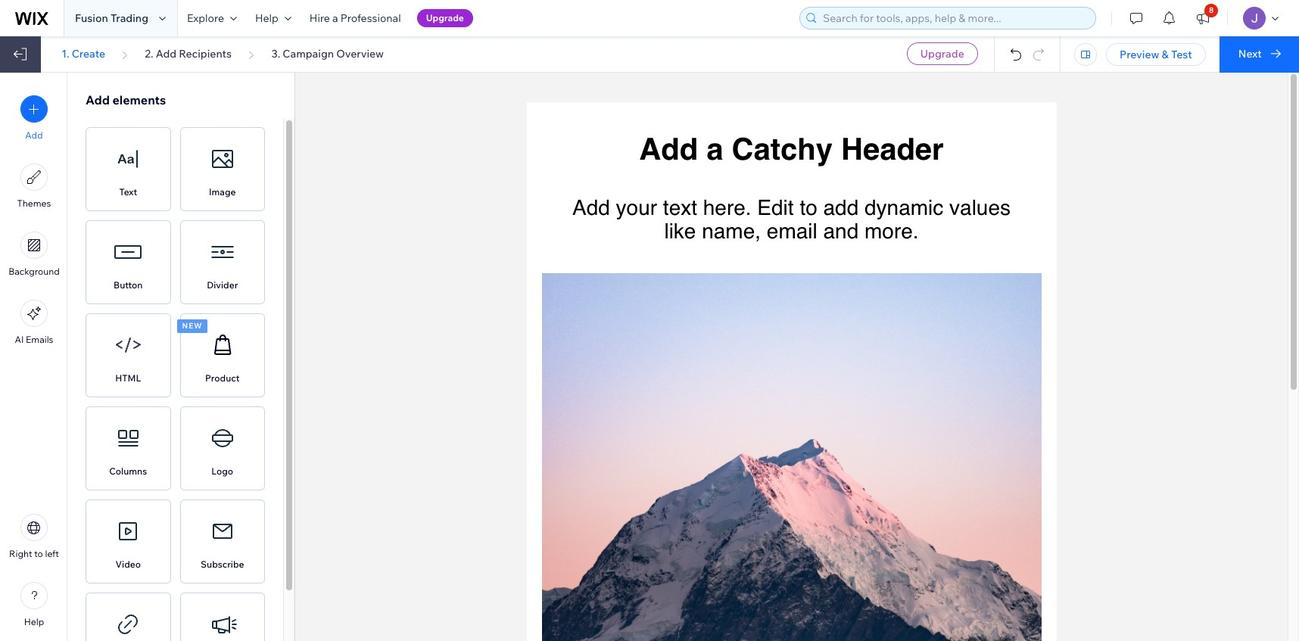 Task type: locate. For each thing, give the bounding box(es) containing it.
add up "text"
[[639, 132, 698, 167]]

0 horizontal spatial a
[[332, 11, 338, 25]]

to left left
[[34, 548, 43, 559]]

help
[[255, 11, 278, 25], [24, 616, 44, 628]]

1 horizontal spatial help
[[255, 11, 278, 25]]

name,
[[702, 219, 761, 243]]

1 horizontal spatial a
[[706, 132, 723, 167]]

to left 'add'
[[800, 195, 817, 220]]

add for add your text here. edit to add dynamic values like name, email and more.
[[572, 195, 610, 220]]

upgrade right professional
[[426, 12, 464, 23]]

header
[[841, 132, 944, 167]]

1 vertical spatial upgrade
[[920, 47, 964, 61]]

like
[[664, 219, 696, 243]]

add for add
[[25, 129, 43, 141]]

1 horizontal spatial help button
[[246, 0, 300, 36]]

1 horizontal spatial upgrade button
[[907, 42, 978, 65]]

1 vertical spatial upgrade button
[[907, 42, 978, 65]]

help button up 3.
[[246, 0, 300, 36]]

add elements
[[86, 92, 166, 107]]

background
[[8, 266, 60, 277]]

0 vertical spatial to
[[800, 195, 817, 220]]

product
[[205, 372, 240, 384]]

1.
[[61, 47, 69, 61]]

upgrade button right professional
[[417, 9, 473, 27]]

hire a professional link
[[300, 0, 410, 36]]

explore
[[187, 11, 224, 25]]

3. campaign overview link
[[271, 47, 384, 61]]

0 vertical spatial upgrade button
[[417, 9, 473, 27]]

0 horizontal spatial upgrade
[[426, 12, 464, 23]]

help down right to left
[[24, 616, 44, 628]]

help button down right to left
[[20, 582, 48, 628]]

add button
[[20, 95, 48, 141]]

more.
[[864, 219, 919, 243]]

next
[[1238, 47, 1262, 61]]

hire
[[309, 11, 330, 25]]

a right hire on the left top of page
[[332, 11, 338, 25]]

new
[[182, 321, 202, 331]]

hire a professional
[[309, 11, 401, 25]]

upgrade for bottommost upgrade button
[[920, 47, 964, 61]]

recipients
[[179, 47, 232, 61]]

0 horizontal spatial help
[[24, 616, 44, 628]]

add for add elements
[[86, 92, 110, 107]]

add left elements
[[86, 92, 110, 107]]

&
[[1162, 48, 1169, 61]]

add inside add "button"
[[25, 129, 43, 141]]

text
[[119, 186, 137, 198]]

0 horizontal spatial to
[[34, 548, 43, 559]]

upgrade down search for tools, apps, help & more... field
[[920, 47, 964, 61]]

a
[[332, 11, 338, 25], [706, 132, 723, 167]]

add left the your
[[572, 195, 610, 220]]

ai emails
[[15, 334, 53, 345]]

a up here.
[[706, 132, 723, 167]]

fusion trading
[[75, 11, 148, 25]]

add up themes button
[[25, 129, 43, 141]]

1 horizontal spatial upgrade
[[920, 47, 964, 61]]

trading
[[110, 11, 148, 25]]

to
[[800, 195, 817, 220], [34, 548, 43, 559]]

add inside add your text here. edit to add dynamic values like name, email and more.
[[572, 195, 610, 220]]

upgrade
[[426, 12, 464, 23], [920, 47, 964, 61]]

right
[[9, 548, 32, 559]]

and
[[823, 219, 859, 243]]

preview
[[1120, 48, 1159, 61]]

1 vertical spatial help button
[[20, 582, 48, 628]]

1 vertical spatial to
[[34, 548, 43, 559]]

add
[[156, 47, 177, 61], [86, 92, 110, 107], [25, 129, 43, 141], [639, 132, 698, 167], [572, 195, 610, 220]]

add right 2.
[[156, 47, 177, 61]]

3.
[[271, 47, 280, 61]]

text
[[663, 195, 697, 220]]

help up 3.
[[255, 11, 278, 25]]

upgrade button down search for tools, apps, help & more... field
[[907, 42, 978, 65]]

upgrade button
[[417, 9, 473, 27], [907, 42, 978, 65]]

0 horizontal spatial help button
[[20, 582, 48, 628]]

1 horizontal spatial to
[[800, 195, 817, 220]]

image
[[209, 186, 236, 198]]

logo
[[211, 466, 233, 477]]

1 vertical spatial a
[[706, 132, 723, 167]]

create
[[72, 47, 105, 61]]

2. add recipients link
[[145, 47, 232, 61]]

button
[[114, 279, 143, 291]]

dynamic
[[864, 195, 943, 220]]

help button
[[246, 0, 300, 36], [20, 582, 48, 628]]

3. campaign overview
[[271, 47, 384, 61]]

0 vertical spatial a
[[332, 11, 338, 25]]

0 vertical spatial upgrade
[[426, 12, 464, 23]]

edit
[[757, 195, 794, 220]]



Task type: describe. For each thing, give the bounding box(es) containing it.
1 vertical spatial help
[[24, 616, 44, 628]]

preview & test button
[[1106, 43, 1206, 66]]

overview
[[336, 47, 384, 61]]

subscribe
[[201, 559, 244, 570]]

divider
[[207, 279, 238, 291]]

0 vertical spatial help
[[255, 11, 278, 25]]

0 vertical spatial help button
[[246, 0, 300, 36]]

preview & test
[[1120, 48, 1192, 61]]

add a catchy header
[[639, 132, 944, 167]]

to inside button
[[34, 548, 43, 559]]

your
[[616, 195, 657, 220]]

8 button
[[1186, 0, 1220, 36]]

email
[[767, 219, 817, 243]]

test
[[1171, 48, 1192, 61]]

add your text here. edit to add dynamic values like name, email and more.
[[572, 195, 1016, 243]]

ai
[[15, 334, 24, 345]]

0 horizontal spatial upgrade button
[[417, 9, 473, 27]]

a for catchy
[[706, 132, 723, 167]]

a for professional
[[332, 11, 338, 25]]

professional
[[340, 11, 401, 25]]

here.
[[703, 195, 751, 220]]

to inside add your text here. edit to add dynamic values like name, email and more.
[[800, 195, 817, 220]]

campaign
[[283, 47, 334, 61]]

upgrade for upgrade button to the left
[[426, 12, 464, 23]]

html
[[115, 372, 141, 384]]

add for add a catchy header
[[639, 132, 698, 167]]

themes
[[17, 198, 51, 209]]

elements
[[112, 92, 166, 107]]

emails
[[26, 334, 53, 345]]

right to left button
[[9, 514, 59, 559]]

themes button
[[17, 164, 51, 209]]

right to left
[[9, 548, 59, 559]]

add
[[823, 195, 859, 220]]

background button
[[8, 232, 60, 277]]

columns
[[109, 466, 147, 477]]

fusion
[[75, 11, 108, 25]]

2. add recipients
[[145, 47, 232, 61]]

video
[[115, 559, 141, 570]]

ai emails button
[[15, 300, 53, 345]]

left
[[45, 548, 59, 559]]

catchy
[[732, 132, 833, 167]]

Search for tools, apps, help & more... field
[[818, 8, 1091, 29]]

2.
[[145, 47, 153, 61]]

1. create link
[[61, 47, 105, 61]]

values
[[949, 195, 1011, 220]]

8
[[1209, 5, 1214, 15]]

1. create
[[61, 47, 105, 61]]

next button
[[1219, 36, 1299, 73]]



Task type: vqa. For each thing, say whether or not it's contained in the screenshot.
alert in the top of the page
no



